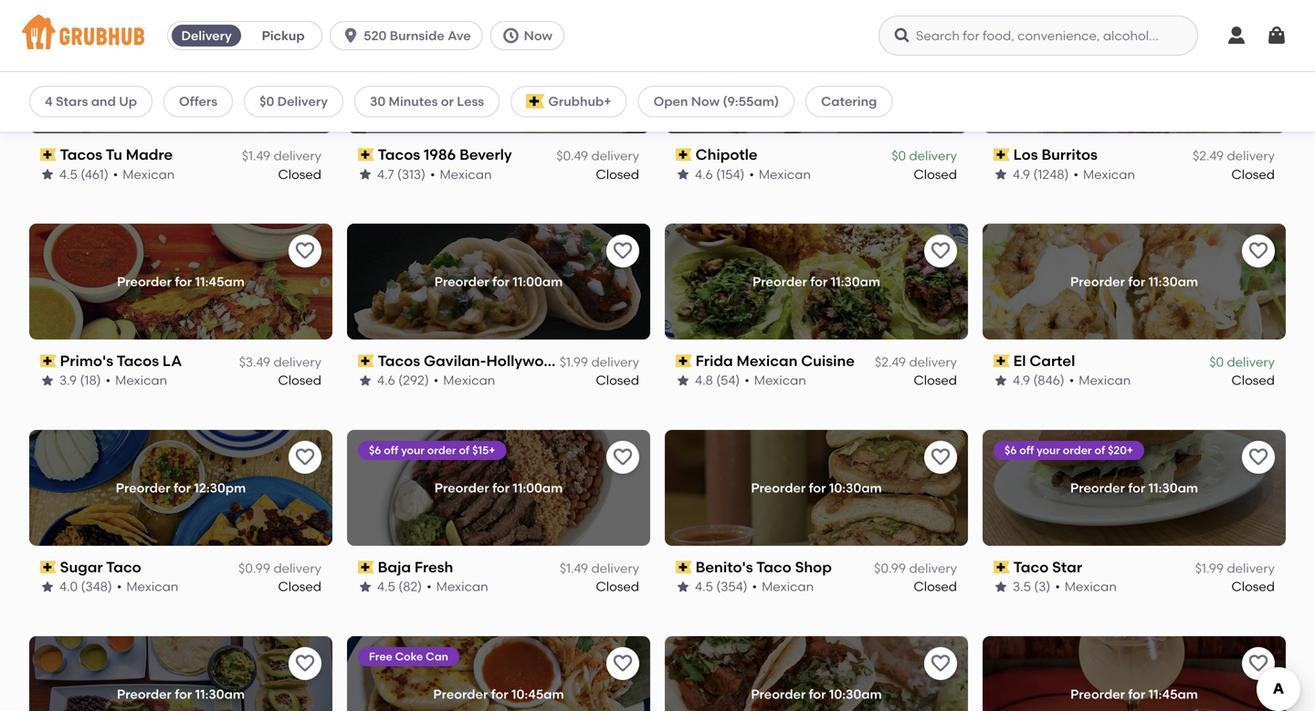 Task type: vqa. For each thing, say whether or not it's contained in the screenshot.
Taco Star's •
yes



Task type: locate. For each thing, give the bounding box(es) containing it.
tu
[[106, 146, 122, 164]]

shop
[[796, 559, 832, 577]]

1 $0.99 from the left
[[239, 561, 271, 576]]

1 horizontal spatial taco
[[757, 559, 792, 577]]

10:30am
[[1148, 68, 1200, 83], [830, 481, 882, 496], [830, 687, 882, 702]]

0 horizontal spatial 10:45am
[[512, 687, 564, 702]]

order for fresh
[[427, 444, 457, 457]]

offers
[[179, 94, 218, 109]]

• right (54)
[[745, 373, 750, 389]]

0 vertical spatial 4.6
[[695, 167, 713, 182]]

subscription pass image left el
[[994, 355, 1010, 368]]

for for primo's tacos la
[[175, 274, 192, 290]]

of left $15+
[[459, 444, 470, 457]]

2 horizontal spatial svg image
[[1267, 25, 1288, 47]]

star icon image left 4.6 (154) on the top right
[[676, 167, 691, 182]]

star icon image left 4.5 (461)
[[40, 167, 55, 182]]

subscription pass image for chipotle
[[676, 149, 692, 161]]

$1.49 delivery
[[242, 148, 322, 164], [560, 561, 640, 576]]

1 horizontal spatial order
[[427, 444, 457, 457]]

save this restaurant image
[[294, 34, 316, 56], [930, 34, 952, 56], [1248, 34, 1270, 56], [612, 240, 634, 262], [1248, 240, 1270, 262], [930, 447, 952, 469], [1248, 447, 1270, 469], [612, 653, 634, 675]]

4.6 left (292)
[[377, 373, 395, 389]]

subscription pass image down 30
[[358, 149, 374, 161]]

subscription pass image left sugar
[[40, 561, 56, 574]]

for for los burritos
[[1127, 68, 1145, 83]]

subscription pass image left 'primo's'
[[40, 355, 56, 368]]

mexican down beverly
[[440, 167, 492, 182]]

1 vertical spatial 10:30am
[[830, 481, 882, 496]]

0 vertical spatial $1.49 delivery
[[242, 148, 322, 164]]

mexican down sugar taco
[[126, 579, 179, 595]]

1 vertical spatial $1.49
[[560, 561, 589, 576]]

now up grubhub plus flag logo
[[524, 28, 553, 43]]

subscription pass image for los burritos
[[994, 149, 1010, 161]]

1 horizontal spatial $1.49
[[560, 561, 589, 576]]

preorder for primo's tacos la
[[117, 274, 172, 290]]

$25+
[[155, 31, 180, 45]]

for for frida mexican cuisine
[[811, 274, 828, 290]]

delivery for el cartel
[[1228, 354, 1276, 370]]

4.9 (846)
[[1013, 373, 1065, 389]]

0 vertical spatial 4.9
[[1013, 167, 1031, 182]]

1 11:00am from the top
[[513, 274, 563, 290]]

subscription pass image for sugar taco
[[40, 561, 56, 574]]

• for tacos 1986 beverly
[[430, 167, 435, 182]]

taco
[[106, 559, 141, 577], [757, 559, 792, 577], [1014, 559, 1049, 577]]

• for sugar taco
[[117, 579, 122, 595]]

0 vertical spatial now
[[524, 28, 553, 43]]

open
[[654, 94, 688, 109]]

$0.99 for sugar taco
[[239, 561, 271, 576]]

preorder for 11:00am down $15+
[[435, 481, 563, 496]]

order left $15+
[[427, 444, 457, 457]]

1 horizontal spatial $2.49 delivery
[[1193, 148, 1276, 164]]

frida mexican cuisine
[[696, 352, 855, 370]]

$0 for el cartel
[[1210, 354, 1225, 370]]

1 vertical spatial preorder for 11:00am
[[435, 481, 563, 496]]

2 horizontal spatial off
[[1020, 444, 1035, 457]]

2 vertical spatial $0
[[1210, 354, 1225, 370]]

of left $20+
[[1095, 444, 1106, 457]]

preorder
[[117, 68, 172, 83], [435, 68, 490, 83], [752, 68, 806, 83], [1069, 68, 1124, 83], [117, 274, 172, 290], [435, 274, 490, 290], [753, 274, 808, 290], [1071, 274, 1126, 290], [116, 481, 171, 496], [435, 481, 490, 496], [751, 481, 806, 496], [1071, 481, 1126, 496], [117, 687, 172, 702], [434, 687, 488, 702], [751, 687, 806, 702], [1071, 687, 1126, 702]]

delivery for primo's tacos la
[[274, 354, 322, 370]]

$2.49 for los burritos
[[1193, 148, 1225, 164]]

subscription pass image right $3.49 delivery
[[358, 355, 374, 368]]

• mexican down "madre"
[[113, 167, 175, 182]]

1 horizontal spatial of
[[459, 444, 470, 457]]

preorder for 11:45am
[[117, 274, 245, 290], [1071, 687, 1199, 702]]

0 vertical spatial $0 delivery
[[892, 148, 958, 164]]

1 horizontal spatial svg image
[[1226, 25, 1248, 47]]

1 taco from the left
[[106, 559, 141, 577]]

1 vertical spatial $1.99
[[1196, 561, 1225, 576]]

preorder for chipotle
[[752, 68, 806, 83]]

mexican down primo's tacos la
[[115, 373, 167, 389]]

tacos for tacos 1986 beverly
[[378, 146, 420, 164]]

tacos up 4.7 (313)
[[378, 146, 420, 164]]

3 taco from the left
[[1014, 559, 1049, 577]]

1 vertical spatial $2.49
[[875, 354, 907, 370]]

4.9 down los
[[1013, 167, 1031, 182]]

tacos
[[60, 146, 102, 164], [378, 146, 420, 164], [117, 352, 159, 370], [378, 352, 420, 370]]

now
[[524, 28, 553, 43], [692, 94, 720, 109]]

mexican for tacos tu madre
[[123, 167, 175, 182]]

2 horizontal spatial taco
[[1014, 559, 1049, 577]]

mexican for los burritos
[[1084, 167, 1136, 182]]

0 horizontal spatial 4.6
[[377, 373, 395, 389]]

of left $25+
[[141, 31, 152, 45]]

2 horizontal spatial $0
[[1210, 354, 1225, 370]]

star icon image for primo's tacos la
[[40, 374, 55, 388]]

taco star
[[1014, 559, 1083, 577]]

preorder for los burritos
[[1069, 68, 1124, 83]]

$6 down 4.9 (846)
[[1005, 444, 1017, 457]]

$1.99 delivery for taco star
[[1196, 561, 1276, 576]]

(9:55am)
[[723, 94, 780, 109]]

mexican right (846)
[[1079, 373, 1132, 389]]

4.5 for tacos tu madre
[[59, 167, 78, 182]]

mexican down tacos gavilan-hollywood
[[443, 373, 496, 389]]

baja
[[378, 559, 411, 577]]

$2.49 delivery for frida mexican cuisine
[[875, 354, 958, 370]]

1 vertical spatial delivery
[[277, 94, 328, 109]]

taco up 3.5 (3)
[[1014, 559, 1049, 577]]

star icon image left 3.5
[[994, 580, 1009, 595]]

1 vertical spatial 11:00am
[[513, 481, 563, 496]]

subscription pass image left los
[[994, 149, 1010, 161]]

Search for food, convenience, alcohol... search field
[[879, 16, 1199, 56]]

mexican for sugar taco
[[126, 579, 179, 595]]

off down 4.9 (846)
[[1020, 444, 1035, 457]]

$0.99 down 12:30pm
[[239, 561, 271, 576]]

• mexican down star
[[1056, 579, 1117, 595]]

• mexican right "(154)"
[[750, 167, 811, 182]]

• mexican down tacos gavilan-hollywood
[[434, 373, 496, 389]]

0 horizontal spatial now
[[524, 28, 553, 43]]

subscription pass image down 4 at the top of page
[[40, 149, 56, 161]]

1 horizontal spatial now
[[692, 94, 720, 109]]

0 horizontal spatial 4.5
[[59, 167, 78, 182]]

0 horizontal spatial $2.49
[[875, 354, 907, 370]]

1 horizontal spatial off
[[384, 444, 399, 457]]

la
[[163, 352, 182, 370]]

delivery for frida mexican cuisine
[[910, 354, 958, 370]]

2 $0.99 delivery from the left
[[875, 561, 958, 576]]

1 horizontal spatial 11:45am
[[1149, 687, 1199, 702]]

tacos gavilan-hollywood
[[378, 352, 563, 370]]

0 horizontal spatial delivery
[[181, 28, 232, 43]]

mexican down benito's taco shop
[[762, 579, 814, 595]]

star icon image left 4.6 (292)
[[358, 374, 373, 388]]

0 horizontal spatial svg image
[[502, 26, 521, 45]]

tacos tu madre
[[60, 146, 173, 164]]

• mexican for benito's taco shop
[[753, 579, 814, 595]]

primo's tacos la
[[60, 352, 182, 370]]

11:30am for tacos 1986 beverly
[[513, 68, 563, 83]]

• mexican for tacos gavilan-hollywood
[[434, 373, 496, 389]]

1 horizontal spatial $1.99
[[1196, 561, 1225, 576]]

2 horizontal spatial order
[[1063, 444, 1092, 457]]

• mexican for el cartel
[[1070, 373, 1132, 389]]

• mexican right (846)
[[1070, 373, 1132, 389]]

mexican down star
[[1065, 579, 1117, 595]]

el
[[1014, 352, 1027, 370]]

subscription pass image for primo's tacos la
[[40, 355, 56, 368]]

• right the (348) at the bottom left of the page
[[117, 579, 122, 595]]

preorder for 11:00am
[[435, 274, 563, 290], [435, 481, 563, 496]]

• down "tacos tu madre"
[[113, 167, 118, 182]]

2 horizontal spatial of
[[1095, 444, 1106, 457]]

$0 delivery
[[892, 148, 958, 164], [1210, 354, 1276, 370]]

1 horizontal spatial $6
[[1005, 444, 1017, 457]]

preorder for 10:45am down can
[[434, 687, 564, 702]]

2 $6 from the left
[[1005, 444, 1017, 457]]

subscription pass image left benito's
[[676, 561, 692, 574]]

preorder for tacos 1986 beverly
[[435, 68, 490, 83]]

$6
[[369, 444, 381, 457], [1005, 444, 1017, 457]]

delivery for tacos 1986 beverly
[[592, 148, 640, 164]]

your right $5
[[83, 31, 107, 45]]

your
[[83, 31, 107, 45], [401, 444, 425, 457], [1037, 444, 1061, 457]]

1 horizontal spatial delivery
[[277, 94, 328, 109]]

4.9 down el
[[1013, 373, 1031, 389]]

off right $5
[[66, 31, 81, 45]]

1 horizontal spatial $0.99 delivery
[[875, 561, 958, 576]]

subscription pass image for taco star
[[994, 561, 1010, 574]]

mexican down frida mexican cuisine
[[755, 373, 807, 389]]

$0
[[260, 94, 274, 109], [892, 148, 907, 164], [1210, 354, 1225, 370]]

preorder for 11:30am for taco star
[[1071, 481, 1199, 496]]

0 horizontal spatial preorder for 10:45am
[[434, 687, 564, 702]]

2 preorder for 11:00am from the top
[[435, 481, 563, 496]]

4.9
[[1013, 167, 1031, 182], [1013, 373, 1031, 389]]

• mexican down 'fresh'
[[427, 579, 489, 595]]

1 vertical spatial $0
[[892, 148, 907, 164]]

1 horizontal spatial $1.49 delivery
[[560, 561, 640, 576]]

$0.99
[[239, 561, 271, 576], [875, 561, 907, 576]]

subscription pass image left chipotle
[[676, 149, 692, 161]]

0 vertical spatial preorder for 11:00am
[[435, 274, 563, 290]]

3.5
[[1013, 579, 1032, 595]]

delivery for benito's taco shop
[[910, 561, 958, 576]]

4.5
[[59, 167, 78, 182], [377, 579, 396, 595], [695, 579, 714, 595]]

preorder for tacos tu madre
[[117, 68, 172, 83]]

mexican down burritos
[[1084, 167, 1136, 182]]

mexican right "(154)"
[[759, 167, 811, 182]]

tacos for tacos tu madre
[[60, 146, 102, 164]]

tacos up 4.6 (292)
[[378, 352, 420, 370]]

1 horizontal spatial preorder for 10:45am
[[752, 68, 882, 83]]

off for tacos
[[66, 31, 81, 45]]

preorder for 10:45am up catering
[[752, 68, 882, 83]]

0 horizontal spatial $2.49 delivery
[[875, 354, 958, 370]]

0 vertical spatial $2.49
[[1193, 148, 1225, 164]]

1 vertical spatial 4.9
[[1013, 373, 1031, 389]]

of for star
[[1095, 444, 1106, 457]]

•
[[113, 167, 118, 182], [430, 167, 435, 182], [750, 167, 755, 182], [1074, 167, 1079, 182], [106, 373, 111, 389], [434, 373, 439, 389], [745, 373, 750, 389], [1070, 373, 1075, 389], [117, 579, 122, 595], [427, 579, 432, 595], [753, 579, 758, 595], [1056, 579, 1061, 595]]

off down 4.6 (292)
[[384, 444, 399, 457]]

0 horizontal spatial $1.49 delivery
[[242, 148, 322, 164]]

open now (9:55am)
[[654, 94, 780, 109]]

0 horizontal spatial taco
[[106, 559, 141, 577]]

0 horizontal spatial order
[[110, 31, 139, 45]]

$1.99 delivery
[[560, 354, 640, 370], [1196, 561, 1276, 576]]

your down (292)
[[401, 444, 425, 457]]

0 horizontal spatial $1.99
[[560, 354, 589, 370]]

delivery
[[274, 148, 322, 164], [592, 148, 640, 164], [910, 148, 958, 164], [1228, 148, 1276, 164], [274, 354, 322, 370], [592, 354, 640, 370], [910, 354, 958, 370], [1228, 354, 1276, 370], [274, 561, 322, 576], [592, 561, 640, 576], [910, 561, 958, 576], [1228, 561, 1276, 576]]

• right (292)
[[434, 373, 439, 389]]

0 vertical spatial 10:30am
[[1148, 68, 1200, 83]]

• for tacos gavilan-hollywood
[[434, 373, 439, 389]]

preorder for 11:00am for fresh
[[435, 481, 563, 496]]

0 horizontal spatial $0.99
[[239, 561, 271, 576]]

1 vertical spatial $1.99 delivery
[[1196, 561, 1276, 576]]

1 horizontal spatial 4.5
[[377, 579, 396, 595]]

0 horizontal spatial your
[[83, 31, 107, 45]]

$5
[[51, 31, 64, 45]]

closed for frida mexican cuisine
[[914, 373, 958, 389]]

star icon image left 3.9 at the bottom
[[40, 374, 55, 388]]

svg image
[[1226, 25, 1248, 47], [1267, 25, 1288, 47], [502, 26, 521, 45]]

svg image inside 520 burnside ave button
[[342, 26, 360, 45]]

0 horizontal spatial svg image
[[342, 26, 360, 45]]

subscription pass image for tacos 1986 beverly
[[358, 149, 374, 161]]

• down benito's taco shop
[[753, 579, 758, 595]]

order left $25+
[[110, 31, 139, 45]]

11:45am
[[195, 274, 245, 290], [1149, 687, 1199, 702]]

save this restaurant button
[[289, 29, 322, 61], [925, 29, 958, 61], [1243, 29, 1276, 61], [289, 235, 322, 268], [607, 235, 640, 268], [925, 235, 958, 268], [1243, 235, 1276, 268], [289, 441, 322, 474], [607, 441, 640, 474], [925, 441, 958, 474], [1243, 441, 1276, 474], [289, 648, 322, 681], [607, 648, 640, 681], [925, 648, 958, 681], [1243, 648, 1276, 681]]

• mexican down burritos
[[1074, 167, 1136, 182]]

• right "(154)"
[[750, 167, 755, 182]]

or
[[441, 94, 454, 109]]

• mexican down tacos 1986 beverly
[[430, 167, 492, 182]]

star icon image for frida mexican cuisine
[[676, 374, 691, 388]]

0 horizontal spatial $1.99 delivery
[[560, 354, 640, 370]]

0 vertical spatial preorder for 11:45am
[[117, 274, 245, 290]]

delivery for tacos tu madre
[[274, 148, 322, 164]]

• down 1986
[[430, 167, 435, 182]]

• mexican down primo's tacos la
[[106, 373, 167, 389]]

subscription pass image left frida
[[676, 355, 692, 368]]

• mexican down benito's taco shop
[[753, 579, 814, 595]]

0 vertical spatial $2.49 delivery
[[1193, 148, 1276, 164]]

1 vertical spatial 11:45am
[[1149, 687, 1199, 702]]

mexican down 'fresh'
[[436, 579, 489, 595]]

delivery down pickup button
[[277, 94, 328, 109]]

$6 off your order of $20+
[[1005, 444, 1134, 457]]

4.6 left "(154)"
[[695, 167, 713, 182]]

benito's taco shop
[[696, 559, 832, 577]]

4.5 left (354)
[[695, 579, 714, 595]]

• mexican down sugar taco
[[117, 579, 179, 595]]

4.5 for benito's taco shop
[[695, 579, 714, 595]]

star icon image for el cartel
[[994, 374, 1009, 388]]

$0.99 right shop
[[875, 561, 907, 576]]

closed
[[278, 167, 322, 182], [596, 167, 640, 182], [914, 167, 958, 182], [1232, 167, 1276, 182], [278, 373, 322, 389], [596, 373, 640, 389], [914, 373, 958, 389], [1232, 373, 1276, 389], [278, 579, 322, 595], [596, 579, 640, 595], [914, 579, 958, 595], [1232, 579, 1276, 595]]

off
[[66, 31, 81, 45], [384, 444, 399, 457], [1020, 444, 1035, 457]]

closed for benito's taco shop
[[914, 579, 958, 595]]

0 horizontal spatial $6
[[369, 444, 381, 457]]

now right open in the top of the page
[[692, 94, 720, 109]]

star icon image left 4.7
[[358, 167, 373, 182]]

preorder for 10:30am
[[1069, 68, 1200, 83], [751, 481, 882, 496], [751, 687, 882, 702]]

4.5 left (461)
[[59, 167, 78, 182]]

0 horizontal spatial $0.99 delivery
[[239, 561, 322, 576]]

2 svg image from the left
[[894, 26, 912, 45]]

closed for tacos 1986 beverly
[[596, 167, 640, 182]]

svg image
[[342, 26, 360, 45], [894, 26, 912, 45]]

• for frida mexican cuisine
[[745, 373, 750, 389]]

$1.49
[[242, 148, 271, 164], [560, 561, 589, 576]]

• mexican for tacos tu madre
[[113, 167, 175, 182]]

1 vertical spatial preorder for 10:30am
[[751, 481, 882, 496]]

2 vertical spatial preorder for 10:30am
[[751, 687, 882, 702]]

• down burritos
[[1074, 167, 1079, 182]]

star icon image left the 4.0
[[40, 580, 55, 595]]

1 vertical spatial $1.49 delivery
[[560, 561, 640, 576]]

• for primo's tacos la
[[106, 373, 111, 389]]

$0.49 delivery
[[557, 148, 640, 164]]

(348)
[[81, 579, 112, 595]]

0 horizontal spatial $1.49
[[242, 148, 271, 164]]

0 vertical spatial $0
[[260, 94, 274, 109]]

taco up the (348) at the bottom left of the page
[[106, 559, 141, 577]]

(82)
[[399, 579, 422, 595]]

0 horizontal spatial off
[[66, 31, 81, 45]]

11:30am for tacos tu madre
[[195, 68, 245, 83]]

0 vertical spatial $1.99
[[560, 354, 589, 370]]

2 4.9 from the top
[[1013, 373, 1031, 389]]

1 horizontal spatial $0.99
[[875, 561, 907, 576]]

star icon image for baja fresh
[[358, 580, 373, 595]]

1 4.9 from the top
[[1013, 167, 1031, 182]]

star icon image for los burritos
[[994, 167, 1009, 182]]

• right (18)
[[106, 373, 111, 389]]

1 horizontal spatial $0
[[892, 148, 907, 164]]

subscription pass image
[[358, 149, 374, 161], [676, 149, 692, 161], [994, 149, 1010, 161], [40, 355, 56, 368], [676, 355, 692, 368], [994, 355, 1010, 368], [358, 561, 374, 574]]

0 horizontal spatial of
[[141, 31, 152, 45]]

• right (82)
[[427, 579, 432, 595]]

• right (846)
[[1070, 373, 1075, 389]]

1986
[[424, 146, 456, 164]]

0 horizontal spatial $0 delivery
[[892, 148, 958, 164]]

mexican for el cartel
[[1079, 373, 1132, 389]]

1 vertical spatial preorder for 11:45am
[[1071, 687, 1199, 702]]

0 vertical spatial 11:00am
[[513, 274, 563, 290]]

1 horizontal spatial $0 delivery
[[1210, 354, 1276, 370]]

10:45am
[[830, 68, 882, 83], [512, 687, 564, 702]]

2 11:00am from the top
[[513, 481, 563, 496]]

coke
[[395, 651, 423, 664]]

1 horizontal spatial 4.6
[[695, 167, 713, 182]]

order left $20+
[[1063, 444, 1092, 457]]

mexican up (54)
[[737, 352, 798, 370]]

0 vertical spatial delivery
[[181, 28, 232, 43]]

4.0 (348)
[[59, 579, 112, 595]]

$6 down 4.6 (292)
[[369, 444, 381, 457]]

subscription pass image
[[40, 149, 56, 161], [358, 355, 374, 368], [40, 561, 56, 574], [676, 561, 692, 574], [994, 561, 1010, 574]]

• mexican down frida mexican cuisine
[[745, 373, 807, 389]]

subscription pass image for baja fresh
[[358, 561, 374, 574]]

preorder for 11:00am for gavilan-
[[435, 274, 563, 290]]

1 vertical spatial preorder for 10:45am
[[434, 687, 564, 702]]

• for baja fresh
[[427, 579, 432, 595]]

0 vertical spatial 10:45am
[[830, 68, 882, 83]]

• right (3)
[[1056, 579, 1061, 595]]

for for benito's taco shop
[[809, 481, 827, 496]]

• mexican for los burritos
[[1074, 167, 1136, 182]]

for for el cartel
[[1129, 274, 1146, 290]]

subscription pass image left baja
[[358, 561, 374, 574]]

star icon image
[[40, 167, 55, 182], [358, 167, 373, 182], [676, 167, 691, 182], [994, 167, 1009, 182], [40, 374, 55, 388], [358, 374, 373, 388], [676, 374, 691, 388], [994, 374, 1009, 388], [40, 580, 55, 595], [358, 580, 373, 595], [676, 580, 691, 595], [994, 580, 1009, 595]]

2 $0.99 from the left
[[875, 561, 907, 576]]

star icon image left 4.5 (82)
[[358, 580, 373, 595]]

star icon image left 4.9 (1248)
[[994, 167, 1009, 182]]

4.5 (82)
[[377, 579, 422, 595]]

1 $6 from the left
[[369, 444, 381, 457]]

mexican down "madre"
[[123, 167, 175, 182]]

1 vertical spatial $0 delivery
[[1210, 354, 1276, 370]]

preorder for 11:30am
[[117, 68, 245, 83], [435, 68, 563, 83], [753, 274, 881, 290], [1071, 274, 1199, 290], [1071, 481, 1199, 496], [117, 687, 245, 702]]

(18)
[[80, 373, 101, 389]]

2 taco from the left
[[757, 559, 792, 577]]

less
[[457, 94, 484, 109]]

1 $0.99 delivery from the left
[[239, 561, 322, 576]]

1 vertical spatial 4.6
[[377, 373, 395, 389]]

svg image inside now button
[[502, 26, 521, 45]]

3.9
[[59, 373, 77, 389]]

$2.49 delivery for los burritos
[[1193, 148, 1276, 164]]

30 minutes or less
[[370, 94, 484, 109]]

star icon image left 4.8
[[676, 374, 691, 388]]

• mexican for sugar taco
[[117, 579, 179, 595]]

4
[[45, 94, 53, 109]]

1 vertical spatial now
[[692, 94, 720, 109]]

of for tu
[[141, 31, 152, 45]]

of
[[141, 31, 152, 45], [459, 444, 470, 457], [1095, 444, 1106, 457]]

11:00am
[[513, 274, 563, 290], [513, 481, 563, 496]]

0 vertical spatial 11:45am
[[195, 274, 245, 290]]

1 vertical spatial $2.49 delivery
[[875, 354, 958, 370]]

preorder for 11:00am up hollywood
[[435, 274, 563, 290]]

taco left shop
[[757, 559, 792, 577]]

1 preorder for 11:00am from the top
[[435, 274, 563, 290]]

save this restaurant image
[[294, 240, 316, 262], [930, 240, 952, 262], [294, 447, 316, 469], [612, 447, 634, 469], [294, 653, 316, 675], [930, 653, 952, 675], [1248, 653, 1270, 675]]

1 horizontal spatial svg image
[[894, 26, 912, 45]]

$3.49 delivery
[[239, 354, 322, 370]]

(846)
[[1034, 373, 1065, 389]]

main navigation navigation
[[0, 0, 1316, 72]]

$0.99 delivery
[[239, 561, 322, 576], [875, 561, 958, 576]]

tacos up 4.5 (461)
[[60, 146, 102, 164]]

hollywood
[[487, 352, 563, 370]]

subscription pass image left taco star
[[994, 561, 1010, 574]]

1 svg image from the left
[[342, 26, 360, 45]]

order for tu
[[110, 31, 139, 45]]

4.5 down baja
[[377, 579, 396, 595]]

1 horizontal spatial $1.99 delivery
[[1196, 561, 1276, 576]]

$0.49
[[557, 148, 589, 164]]

$0 for chipotle
[[892, 148, 907, 164]]

star icon image left 4.9 (846)
[[994, 374, 1009, 388]]

$6 for taco star
[[1005, 444, 1017, 457]]

0 vertical spatial $1.99 delivery
[[560, 354, 640, 370]]

your for tacos
[[83, 31, 107, 45]]

star icon image left 4.5 (354)
[[676, 580, 691, 595]]

1 horizontal spatial preorder for 11:45am
[[1071, 687, 1199, 702]]

0 vertical spatial $1.49
[[242, 148, 271, 164]]

1 horizontal spatial your
[[401, 444, 425, 457]]

your down (846)
[[1037, 444, 1061, 457]]

2 horizontal spatial 4.5
[[695, 579, 714, 595]]

delivery right $25+
[[181, 28, 232, 43]]



Task type: describe. For each thing, give the bounding box(es) containing it.
of for fresh
[[459, 444, 470, 457]]

free coke can
[[369, 651, 449, 664]]

delivery for sugar taco
[[274, 561, 322, 576]]

preorder for 12:30pm
[[116, 481, 246, 496]]

los
[[1014, 146, 1039, 164]]

off for taco
[[1020, 444, 1035, 457]]

4.0
[[59, 579, 78, 595]]

delivery for chipotle
[[910, 148, 958, 164]]

• for tacos tu madre
[[113, 167, 118, 182]]

for for sugar taco
[[174, 481, 191, 496]]

taco for benito's
[[757, 559, 792, 577]]

$0.99 delivery for sugar taco
[[239, 561, 322, 576]]

11:00am for baja fresh
[[513, 481, 563, 496]]

subscription pass image for el cartel
[[994, 355, 1010, 368]]

$5 off your order of $25+
[[51, 31, 180, 45]]

cartel
[[1030, 352, 1076, 370]]

4.8
[[695, 373, 714, 389]]

free
[[369, 651, 393, 664]]

0 vertical spatial preorder for 10:45am
[[752, 68, 882, 83]]

primo's
[[60, 352, 113, 370]]

preorder for 11:30am for frida mexican cuisine
[[753, 274, 881, 290]]

off for baja
[[384, 444, 399, 457]]

mexican for taco star
[[1065, 579, 1117, 595]]

order for star
[[1063, 444, 1092, 457]]

preorder for tacos gavilan-hollywood
[[435, 274, 490, 290]]

$0 delivery for el cartel
[[1210, 354, 1276, 370]]

beverly
[[460, 146, 512, 164]]

star icon image for tacos gavilan-hollywood
[[358, 374, 373, 388]]

madre
[[126, 146, 173, 164]]

for for taco star
[[1129, 481, 1146, 496]]

closed for sugar taco
[[278, 579, 322, 595]]

subscription pass image for frida mexican cuisine
[[676, 355, 692, 368]]

• for benito's taco shop
[[753, 579, 758, 595]]

520 burnside ave
[[364, 28, 471, 43]]

preorder for 11:30am for el cartel
[[1071, 274, 1199, 290]]

$1.49 delivery for baja fresh
[[560, 561, 640, 576]]

• mexican for primo's tacos la
[[106, 373, 167, 389]]

preorder for baja fresh
[[435, 481, 490, 496]]

4.8 (54)
[[695, 373, 740, 389]]

subscription pass image for tacos gavilan-hollywood
[[358, 355, 374, 368]]

now button
[[490, 21, 572, 50]]

4.9 (1248)
[[1013, 167, 1070, 182]]

subscription pass image for benito's taco shop
[[676, 561, 692, 574]]

burritos
[[1042, 146, 1098, 164]]

4 stars and up
[[45, 94, 137, 109]]

10:30am for benito's taco shop
[[830, 481, 882, 496]]

1 vertical spatial 10:45am
[[512, 687, 564, 702]]

gavilan-
[[424, 352, 487, 370]]

can
[[426, 651, 449, 664]]

preorder for 11:30am for tacos tu madre
[[117, 68, 245, 83]]

$1.49 for baja fresh
[[560, 561, 589, 576]]

$1.99 delivery for tacos gavilan-hollywood
[[560, 354, 640, 370]]

closed for baja fresh
[[596, 579, 640, 595]]

1 horizontal spatial 10:45am
[[830, 68, 882, 83]]

520 burnside ave button
[[330, 21, 490, 50]]

30
[[370, 94, 386, 109]]

preorder for taco star
[[1071, 481, 1126, 496]]

• for el cartel
[[1070, 373, 1075, 389]]

tacos 1986 beverly
[[378, 146, 512, 164]]

4.6 (292)
[[377, 373, 429, 389]]

4.6 (154)
[[695, 167, 745, 182]]

4.5 (354)
[[695, 579, 748, 595]]

sugar
[[60, 559, 103, 577]]

star icon image for benito's taco shop
[[676, 580, 691, 595]]

0 horizontal spatial 11:45am
[[195, 274, 245, 290]]

(1248)
[[1034, 167, 1070, 182]]

0 horizontal spatial preorder for 11:45am
[[117, 274, 245, 290]]

star icon image for tacos 1986 beverly
[[358, 167, 373, 182]]

tacos for tacos gavilan-hollywood
[[378, 352, 420, 370]]

4.7 (313)
[[377, 167, 426, 182]]

2 vertical spatial 10:30am
[[830, 687, 882, 702]]

3.9 (18)
[[59, 373, 101, 389]]

closed for tacos gavilan-hollywood
[[596, 373, 640, 389]]

(54)
[[717, 373, 740, 389]]

star icon image for taco star
[[994, 580, 1009, 595]]

0 horizontal spatial $0
[[260, 94, 274, 109]]

• mexican for frida mexican cuisine
[[745, 373, 807, 389]]

sugar taco
[[60, 559, 141, 577]]

closed for el cartel
[[1232, 373, 1276, 389]]

now inside button
[[524, 28, 553, 43]]

$0 delivery for chipotle
[[892, 148, 958, 164]]

mexican for baja fresh
[[436, 579, 489, 595]]

pickup button
[[245, 21, 322, 50]]

grubhub plus flag logo image
[[526, 94, 545, 109]]

• for los burritos
[[1074, 167, 1079, 182]]

preorder for el cartel
[[1071, 274, 1126, 290]]

minutes
[[389, 94, 438, 109]]

for for tacos 1986 beverly
[[493, 68, 510, 83]]

up
[[119, 94, 137, 109]]

baja fresh
[[378, 559, 454, 577]]

chipotle
[[696, 146, 758, 164]]

el cartel
[[1014, 352, 1076, 370]]

4.7
[[377, 167, 394, 182]]

grubhub+
[[549, 94, 612, 109]]

• for chipotle
[[750, 167, 755, 182]]

and
[[91, 94, 116, 109]]

mexican for tacos gavilan-hollywood
[[443, 373, 496, 389]]

closed for los burritos
[[1232, 167, 1276, 182]]

11:30am for frida mexican cuisine
[[831, 274, 881, 290]]

your for taco
[[1037, 444, 1061, 457]]

delivery for baja fresh
[[592, 561, 640, 576]]

$20+
[[1108, 444, 1134, 457]]

ave
[[448, 28, 471, 43]]

mexican for tacos 1986 beverly
[[440, 167, 492, 182]]

$15+
[[472, 444, 496, 457]]

burnside
[[390, 28, 445, 43]]

los burritos
[[1014, 146, 1098, 164]]

$0.99 for benito's taco shop
[[875, 561, 907, 576]]

star
[[1053, 559, 1083, 577]]

frida
[[696, 352, 733, 370]]

(313)
[[397, 167, 426, 182]]

delivery for tacos gavilan-hollywood
[[592, 354, 640, 370]]

4.5 (461)
[[59, 167, 109, 182]]

for for tacos tu madre
[[175, 68, 192, 83]]

delivery inside button
[[181, 28, 232, 43]]

for for baja fresh
[[493, 481, 510, 496]]

closed for taco star
[[1232, 579, 1276, 595]]

4.6 for chipotle
[[695, 167, 713, 182]]

preorder for benito's taco shop
[[751, 481, 806, 496]]

star icon image for chipotle
[[676, 167, 691, 182]]

(154)
[[717, 167, 745, 182]]

4.6 for tacos gavilan-hollywood
[[377, 373, 395, 389]]

your for baja
[[401, 444, 425, 457]]

$0 delivery
[[260, 94, 328, 109]]

mexican for primo's tacos la
[[115, 373, 167, 389]]

$3.49
[[239, 354, 271, 370]]

pickup
[[262, 28, 305, 43]]

$1.49 for tacos tu madre
[[242, 148, 271, 164]]

4.9 for los
[[1013, 167, 1031, 182]]

for for chipotle
[[809, 68, 827, 83]]

520
[[364, 28, 387, 43]]

cuisine
[[802, 352, 855, 370]]

$6 off your order of $15+
[[369, 444, 496, 457]]

12:30pm
[[194, 481, 246, 496]]

4.9 for el
[[1013, 373, 1031, 389]]

star icon image for sugar taco
[[40, 580, 55, 595]]

delivery button
[[168, 21, 245, 50]]

(292)
[[399, 373, 429, 389]]

11:30am for taco star
[[1149, 481, 1199, 496]]

benito's
[[696, 559, 754, 577]]

subscription pass image for tacos tu madre
[[40, 149, 56, 161]]

catering
[[822, 94, 878, 109]]

fresh
[[415, 559, 454, 577]]

3.5 (3)
[[1013, 579, 1051, 595]]

tacos left la on the left
[[117, 352, 159, 370]]

(461)
[[81, 167, 109, 182]]

(354)
[[717, 579, 748, 595]]

(3)
[[1035, 579, 1051, 595]]

taco for sugar
[[106, 559, 141, 577]]

stars
[[56, 94, 88, 109]]

mexican for frida mexican cuisine
[[755, 373, 807, 389]]



